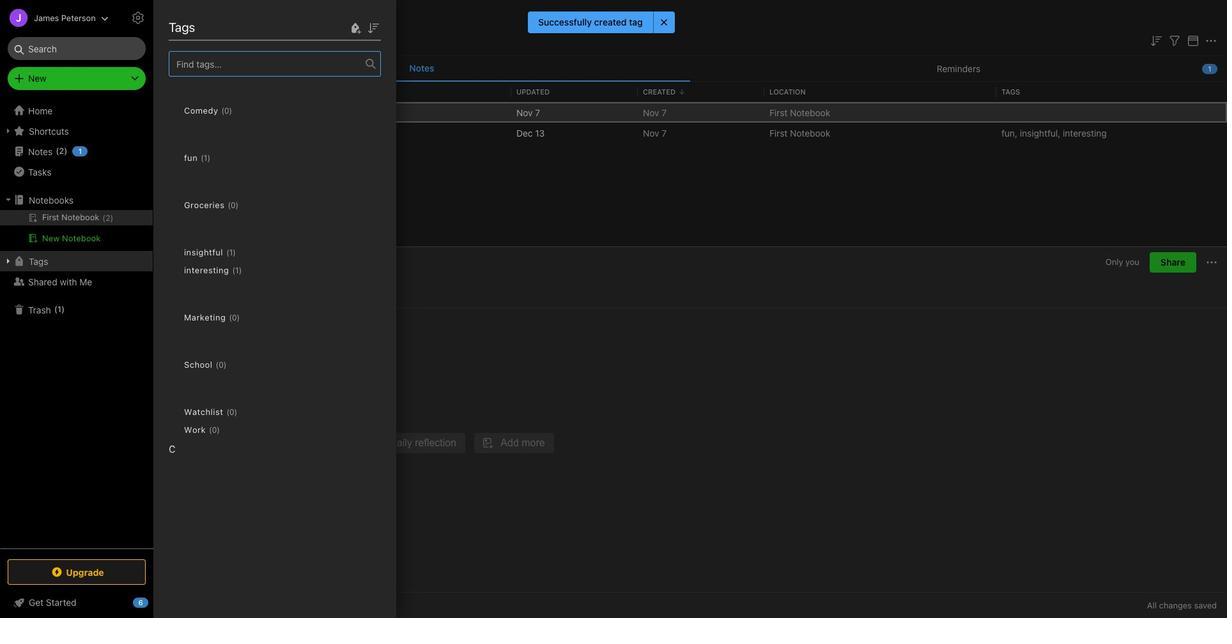 Task type: vqa. For each thing, say whether or not it's contained in the screenshot.
"(" for Trash
yes



Task type: describe. For each thing, give the bounding box(es) containing it.
Find tags… text field
[[169, 55, 366, 73]]

marketing ( 0 )
[[184, 313, 240, 323]]

new button
[[8, 67, 146, 90]]

1 horizontal spatial tags
[[169, 20, 195, 35]]

2 inside notes ( 2 )
[[59, 146, 64, 156]]

all
[[1148, 601, 1157, 611]]

share button
[[1150, 253, 1197, 273]]

click to collapse image
[[149, 595, 158, 611]]

get started
[[29, 598, 76, 609]]

6
[[138, 599, 143, 607]]

tag actions field for groceries
[[239, 198, 259, 212]]

) for school
[[224, 360, 227, 370]]

) for work
[[217, 425, 220, 435]]

tag actions image for watchlist
[[237, 407, 258, 417]]

school
[[184, 360, 213, 370]]

nov for nov 7
[[643, 107, 659, 118]]

tag
[[629, 17, 643, 27]]

) for marketing
[[237, 313, 240, 323]]

comedy ( 0 )
[[184, 105, 232, 116]]

upgrade
[[66, 567, 104, 578]]

1 for fun
[[204, 153, 207, 163]]

me
[[79, 277, 92, 287]]

( for marketing
[[229, 313, 232, 323]]

saved
[[1195, 601, 1217, 611]]

settings image
[[130, 10, 146, 26]]

tag actions field for watchlist
[[237, 405, 258, 419]]

notes for notes
[[409, 63, 434, 74]]

get
[[29, 598, 44, 609]]

( for interesting
[[232, 266, 235, 275]]

new notebook button
[[0, 231, 153, 246]]

notebooks link
[[0, 190, 153, 210]]

7 for 7
[[662, 107, 667, 118]]

first notebook inside button
[[208, 258, 266, 268]]

1 for trash
[[57, 304, 61, 315]]

fun,
[[1002, 128, 1018, 138]]

Note Editor text field
[[153, 309, 1228, 593]]

13
[[535, 128, 545, 138]]

reminders
[[937, 63, 981, 74]]

( 2 )
[[103, 214, 113, 223]]

work
[[184, 425, 206, 435]]

work ( 0 )
[[184, 425, 220, 435]]

school ( 0 )
[[184, 360, 227, 370]]

shared with me
[[28, 277, 92, 287]]

note window element
[[153, 248, 1228, 619]]

) for fun
[[207, 153, 210, 163]]

peterson
[[61, 12, 96, 23]]

tasks button
[[0, 162, 153, 182]]

shortcuts
[[29, 126, 69, 136]]

tags inside button
[[29, 256, 48, 267]]

tree containing home
[[0, 100, 153, 549]]

watchlist ( 0 )
[[184, 407, 237, 417]]

fun, insightful, interesting
[[1002, 128, 1107, 138]]

1 for interesting
[[235, 266, 239, 275]]

( for notes
[[56, 146, 59, 156]]

0 for marketing
[[232, 313, 237, 323]]

( for work
[[209, 425, 212, 435]]

home link
[[0, 100, 153, 121]]

tag actions image for groceries
[[239, 200, 259, 210]]

tag actions image for school
[[227, 360, 247, 370]]

tasks
[[28, 167, 51, 177]]

interesting ( 1 )
[[184, 265, 242, 276]]

) for notes
[[64, 146, 67, 156]]

) for trash
[[61, 304, 65, 315]]

home
[[28, 105, 53, 116]]

notebooks
[[29, 195, 74, 206]]

interesting inside c row group
[[184, 265, 229, 276]]

dec 13
[[517, 128, 545, 138]]

shared with me link
[[0, 272, 153, 292]]

successfully created tag
[[538, 17, 643, 27]]

shared
[[28, 277, 57, 287]]

row group containing untitled
[[153, 102, 1228, 143]]

marketing
[[184, 313, 226, 323]]

notes for notes ( 2 )
[[28, 146, 53, 157]]

groceries ( 0 )
[[184, 200, 239, 210]]

0 for groceries
[[231, 200, 236, 210]]

Account field
[[0, 5, 109, 31]]

first notebook button
[[192, 254, 270, 272]]

only
[[1106, 257, 1124, 268]]

) for comedy
[[229, 106, 232, 115]]

2 horizontal spatial tags
[[1002, 87, 1020, 96]]

james peterson
[[34, 12, 96, 23]]

) for interesting
[[239, 266, 242, 275]]

2 notes
[[169, 35, 200, 45]]

nov 7 for 13
[[643, 128, 667, 138]]

tab list containing notes
[[153, 56, 1228, 82]]

Help and Learning task checklist field
[[0, 593, 153, 614]]



Task type: locate. For each thing, give the bounding box(es) containing it.
0 right groceries at top
[[231, 200, 236, 210]]

1 vertical spatial tag actions image
[[237, 407, 258, 417]]

dec
[[517, 128, 533, 138]]

( up interesting ( 1 )
[[226, 248, 229, 257]]

( inside fun ( 1 )
[[201, 153, 204, 163]]

( right school
[[216, 360, 219, 370]]

( right 'fun'
[[201, 153, 204, 163]]

) down shortcuts button
[[64, 146, 67, 156]]

) right groceries at top
[[236, 200, 239, 210]]

location
[[770, 87, 806, 96]]

0 horizontal spatial tags
[[29, 256, 48, 267]]

0 down watchlist ( 0 )
[[212, 425, 217, 435]]

0 vertical spatial new
[[28, 73, 47, 84]]

( for groceries
[[228, 200, 231, 210]]

tags up fun,
[[1002, 87, 1020, 96]]

only you
[[1106, 257, 1140, 268]]

( for trash
[[54, 304, 57, 315]]

insightful,
[[1020, 128, 1061, 138]]

0 vertical spatial tag actions image
[[232, 105, 253, 116]]

changes
[[1159, 601, 1192, 611]]

0 right comedy
[[224, 106, 229, 115]]

interesting inside row group
[[1063, 128, 1107, 138]]

insightful ( 1 )
[[184, 247, 236, 258]]

0 horizontal spatial interesting
[[184, 265, 229, 276]]

) inside comedy ( 0 )
[[229, 106, 232, 115]]

interesting down insightful
[[184, 265, 229, 276]]

(
[[221, 106, 224, 115], [56, 146, 59, 156], [201, 153, 204, 163], [228, 200, 231, 210], [103, 214, 106, 223], [226, 248, 229, 257], [232, 266, 235, 275], [54, 304, 57, 315], [229, 313, 232, 323], [216, 360, 219, 370], [227, 408, 230, 417], [209, 425, 212, 435]]

) right "marketing"
[[237, 313, 240, 323]]

cell containing (
[[0, 210, 153, 226]]

) inside watchlist ( 0 )
[[234, 408, 237, 417]]

) right comedy
[[229, 106, 232, 115]]

created
[[594, 17, 627, 27]]

notes inside notes ( 2 )
[[28, 146, 53, 157]]

) inside interesting ( 1 )
[[239, 266, 242, 275]]

1 for insightful
[[229, 248, 233, 257]]

column header
[[169, 87, 506, 97]]

( inside 'marketing ( 0 )'
[[229, 313, 232, 323]]

1 horizontal spatial interesting
[[1063, 128, 1107, 138]]

notes button
[[153, 56, 690, 82]]

( for school
[[216, 360, 219, 370]]

watchlist
[[184, 407, 223, 417]]

notes
[[409, 63, 434, 74], [28, 146, 53, 157]]

tag actions image for interesting
[[242, 265, 262, 276]]

tags button
[[0, 251, 153, 272]]

nov
[[517, 107, 533, 118], [643, 107, 659, 118], [643, 128, 659, 138]]

new up tags button
[[42, 233, 60, 244]]

) right "trash"
[[61, 304, 65, 315]]

) up interesting ( 1 )
[[233, 248, 236, 257]]

( inside "cell"
[[103, 214, 106, 223]]

) inside 'marketing ( 0 )'
[[237, 313, 240, 323]]

create new tag image
[[348, 20, 363, 35]]

0 horizontal spatial notes
[[28, 146, 53, 157]]

tags right settings icon
[[169, 20, 195, 35]]

( inside interesting ( 1 )
[[232, 266, 235, 275]]

1 horizontal spatial 2
[[106, 214, 110, 223]]

new for new notebook
[[42, 233, 60, 244]]

notes
[[177, 35, 200, 45]]

tag actions field for comedy
[[232, 104, 253, 118]]

0 vertical spatial notes
[[409, 63, 434, 74]]

updated
[[517, 87, 550, 96]]

comedy
[[184, 105, 218, 116]]

) up 'marketing ( 0 )'
[[239, 266, 242, 275]]

( inside 'trash ( 1 )'
[[54, 304, 57, 315]]

tree
[[0, 100, 153, 549]]

notebook
[[215, 13, 274, 27], [790, 107, 831, 118], [790, 128, 831, 138], [62, 233, 101, 244], [228, 258, 266, 268]]

0 inside comedy ( 0 )
[[224, 106, 229, 115]]

all changes saved
[[1148, 601, 1217, 611]]

insightful
[[184, 247, 223, 258]]

2 vertical spatial tag actions image
[[227, 360, 247, 370]]

0 inside school ( 0 )
[[219, 360, 224, 370]]

) right watchlist
[[234, 408, 237, 417]]

) for insightful
[[233, 248, 236, 257]]

1 inside 'trash ( 1 )'
[[57, 304, 61, 315]]

1 inside the insightful ( 1 )
[[229, 248, 233, 257]]

with
[[60, 277, 77, 287]]

2 inside new notebook group
[[106, 214, 110, 223]]

0 for school
[[219, 360, 224, 370]]

tag actions image
[[232, 105, 253, 116], [237, 407, 258, 417]]

0 right "marketing"
[[232, 313, 237, 323]]

interesting right insightful,
[[1063, 128, 1107, 138]]

( inside school ( 0 )
[[216, 360, 219, 370]]

( right groceries at top
[[228, 200, 231, 210]]

( right "marketing"
[[229, 313, 232, 323]]

) inside fun ( 1 )
[[207, 153, 210, 163]]

tag actions field for school
[[227, 358, 247, 372]]

tag actions image for comedy
[[232, 105, 253, 116]]

new inside popup button
[[28, 73, 47, 84]]

( right watchlist
[[227, 408, 230, 417]]

fun
[[184, 153, 198, 163]]

) inside groceries ( 0 )
[[236, 200, 239, 210]]

2 left notes
[[169, 35, 174, 45]]

) right school
[[224, 360, 227, 370]]

( inside groceries ( 0 )
[[228, 200, 231, 210]]

1 inside fun ( 1 )
[[204, 153, 207, 163]]

tag actions field for interesting
[[242, 263, 262, 277]]

( inside work ( 0 )
[[209, 425, 212, 435]]

untitled
[[169, 107, 201, 118]]

share
[[1161, 257, 1186, 268]]

new inside button
[[42, 233, 60, 244]]

0 for watchlist
[[230, 408, 234, 417]]

0 right school
[[219, 360, 224, 370]]

sort options image
[[366, 20, 381, 35]]

first notebook
[[184, 13, 274, 27], [770, 107, 831, 118], [770, 128, 831, 138], [208, 258, 266, 268]]

0 inside watchlist ( 0 )
[[230, 408, 234, 417]]

upgrade button
[[8, 560, 146, 586]]

( for comedy
[[221, 106, 224, 115]]

expand notebooks image
[[3, 195, 13, 205]]

nov 7
[[517, 107, 540, 118], [643, 107, 667, 118], [643, 128, 667, 138]]

) inside school ( 0 )
[[224, 360, 227, 370]]

) inside notes ( 2 )
[[64, 146, 67, 156]]

) down notebooks link
[[110, 214, 113, 223]]

Search text field
[[17, 37, 137, 60]]

0 vertical spatial 2
[[169, 35, 174, 45]]

1 vertical spatial tag actions image
[[242, 265, 262, 276]]

) inside the insightful ( 1 )
[[233, 248, 236, 257]]

james
[[34, 12, 59, 23]]

new
[[28, 73, 47, 84], [42, 233, 60, 244]]

0 vertical spatial tag actions image
[[239, 200, 259, 210]]

nov for dec 13
[[643, 128, 659, 138]]

2 down shortcuts
[[59, 146, 64, 156]]

0 for work
[[212, 425, 217, 435]]

1 horizontal spatial notes
[[409, 63, 434, 74]]

1 vertical spatial notes
[[28, 146, 53, 157]]

( right "trash"
[[54, 304, 57, 315]]

2 vertical spatial tags
[[29, 256, 48, 267]]

tag actions image right comedy
[[232, 105, 253, 116]]

new for new
[[28, 73, 47, 84]]

( inside comedy ( 0 )
[[221, 106, 224, 115]]

notebook inside group
[[62, 233, 101, 244]]

2 horizontal spatial 2
[[169, 35, 174, 45]]

( inside watchlist ( 0 )
[[227, 408, 230, 417]]

notes inside notes button
[[409, 63, 434, 74]]

2 vertical spatial 2
[[106, 214, 110, 223]]

0 vertical spatial interesting
[[1063, 128, 1107, 138]]

cell
[[0, 210, 153, 226]]

interesting
[[1063, 128, 1107, 138], [184, 265, 229, 276]]

new notebook
[[42, 233, 101, 244]]

row group
[[153, 102, 1228, 143]]

tags
[[169, 20, 195, 35], [1002, 87, 1020, 96], [29, 256, 48, 267]]

trash
[[28, 305, 51, 316]]

c
[[169, 444, 176, 455]]

0 vertical spatial tags
[[169, 20, 195, 35]]

trash ( 1 )
[[28, 304, 65, 316]]

0 inside 'marketing ( 0 )'
[[232, 313, 237, 323]]

0 inside groceries ( 0 )
[[231, 200, 236, 210]]

0 for comedy
[[224, 106, 229, 115]]

shortcuts button
[[0, 121, 153, 141]]

) down watchlist ( 0 )
[[217, 425, 220, 435]]

1 inside interesting ( 1 )
[[235, 266, 239, 275]]

( right comedy
[[221, 106, 224, 115]]

new notebook group
[[0, 210, 153, 251]]

c row group
[[169, 77, 391, 619]]

expand tags image
[[3, 256, 13, 267]]

nov 7 for 7
[[643, 107, 667, 118]]

None search field
[[17, 37, 137, 60]]

first inside button
[[208, 258, 225, 268]]

started
[[46, 598, 76, 609]]

) for groceries
[[236, 200, 239, 210]]

notebook inside note window element
[[228, 258, 266, 268]]

( for fun
[[201, 153, 204, 163]]

1 vertical spatial 2
[[59, 146, 64, 156]]

created
[[643, 87, 676, 96]]

0
[[224, 106, 229, 115], [231, 200, 236, 210], [232, 313, 237, 323], [219, 360, 224, 370], [230, 408, 234, 417], [212, 425, 217, 435]]

0 inside work ( 0 )
[[212, 425, 217, 435]]

2 down notebooks link
[[106, 214, 110, 223]]

Sort field
[[366, 19, 381, 35]]

notes ( 2 )
[[28, 146, 67, 157]]

( down the insightful ( 1 )
[[232, 266, 235, 275]]

groceries
[[184, 200, 225, 210]]

) inside 'trash ( 1 )'
[[61, 304, 65, 315]]

tag actions image
[[239, 200, 259, 210], [242, 265, 262, 276], [227, 360, 247, 370]]

( for insightful
[[226, 248, 229, 257]]

7 for 13
[[662, 128, 667, 138]]

tag actions image right watchlist
[[237, 407, 258, 417]]

new up home
[[28, 73, 47, 84]]

2
[[169, 35, 174, 45], [59, 146, 64, 156], [106, 214, 110, 223]]

successfully
[[538, 17, 592, 27]]

tags up shared
[[29, 256, 48, 267]]

) inside "cell"
[[110, 214, 113, 223]]

first
[[184, 13, 211, 27], [770, 107, 788, 118], [770, 128, 788, 138], [208, 258, 225, 268]]

you
[[1126, 257, 1140, 268]]

7
[[535, 107, 540, 118], [662, 107, 667, 118], [662, 128, 667, 138]]

) right 'fun'
[[207, 153, 210, 163]]

tab list
[[153, 56, 1228, 82]]

fun ( 1 )
[[184, 153, 210, 163]]

( down shortcuts
[[56, 146, 59, 156]]

( down notebooks link
[[103, 214, 106, 223]]

1 vertical spatial new
[[42, 233, 60, 244]]

Tag actions field
[[232, 104, 253, 118], [239, 198, 259, 212], [242, 263, 262, 277], [227, 358, 247, 372], [237, 405, 258, 419]]

)
[[229, 106, 232, 115], [64, 146, 67, 156], [207, 153, 210, 163], [236, 200, 239, 210], [110, 214, 113, 223], [233, 248, 236, 257], [239, 266, 242, 275], [61, 304, 65, 315], [237, 313, 240, 323], [224, 360, 227, 370], [234, 408, 237, 417], [217, 425, 220, 435]]

( for watchlist
[[227, 408, 230, 417]]

( inside the insightful ( 1 )
[[226, 248, 229, 257]]

1 vertical spatial tags
[[1002, 87, 1020, 96]]

1
[[1209, 64, 1212, 73], [78, 147, 82, 155], [204, 153, 207, 163], [229, 248, 233, 257], [235, 266, 239, 275], [57, 304, 61, 315]]

( right the work
[[209, 425, 212, 435]]

) inside work ( 0 )
[[217, 425, 220, 435]]

0 horizontal spatial 2
[[59, 146, 64, 156]]

0 right watchlist
[[230, 408, 234, 417]]

1 vertical spatial interesting
[[184, 265, 229, 276]]

) for watchlist
[[234, 408, 237, 417]]

( inside notes ( 2 )
[[56, 146, 59, 156]]



